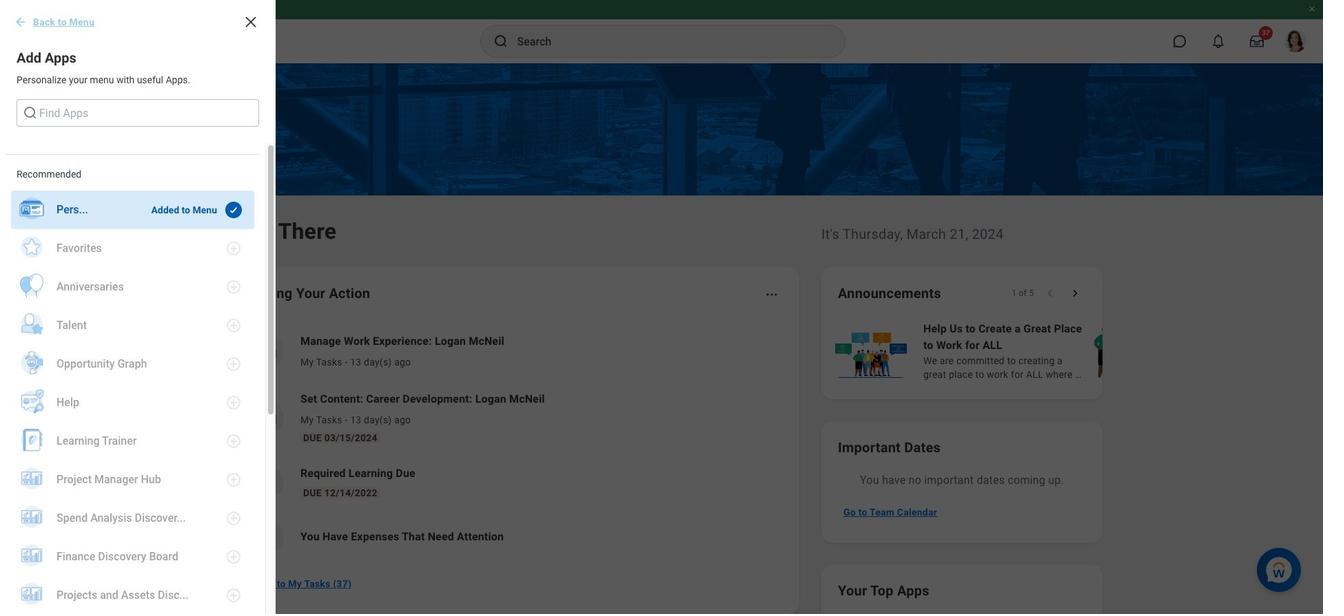 Task type: locate. For each thing, give the bounding box(es) containing it.
main content
[[0, 63, 1323, 615]]

list inside global navigation dialog
[[0, 191, 265, 615]]

inbox image
[[257, 341, 278, 362]]

dashboard expenses image
[[257, 527, 278, 548]]

book open image
[[257, 472, 278, 493]]

global navigation dialog
[[0, 0, 276, 615]]

chevron left small image
[[1043, 287, 1057, 300]]

chevron right small image
[[1068, 287, 1082, 300]]

0 horizontal spatial search image
[[22, 105, 39, 121]]

close environment banner image
[[1308, 5, 1316, 13]]

1 horizontal spatial search image
[[492, 33, 509, 50]]

notifications large image
[[1212, 34, 1225, 48]]

banner
[[0, 0, 1323, 63]]

1 vertical spatial search image
[[22, 105, 39, 121]]

profile logan mcneil element
[[1276, 26, 1315, 57]]

search image
[[492, 33, 509, 50], [22, 105, 39, 121]]

x image
[[243, 14, 259, 30]]

status
[[1012, 288, 1034, 299]]

list
[[0, 191, 265, 615], [833, 320, 1323, 383], [237, 323, 783, 565]]

Search field
[[17, 99, 259, 127]]



Task type: vqa. For each thing, say whether or not it's contained in the screenshot.
Learning History date
no



Task type: describe. For each thing, give the bounding box(es) containing it.
inbox large image
[[1250, 34, 1264, 48]]

inbox image
[[257, 407, 278, 428]]

check small image
[[225, 202, 242, 218]]

arrow left image
[[14, 15, 28, 29]]

0 vertical spatial search image
[[492, 33, 509, 50]]

search image inside global navigation dialog
[[22, 105, 39, 121]]



